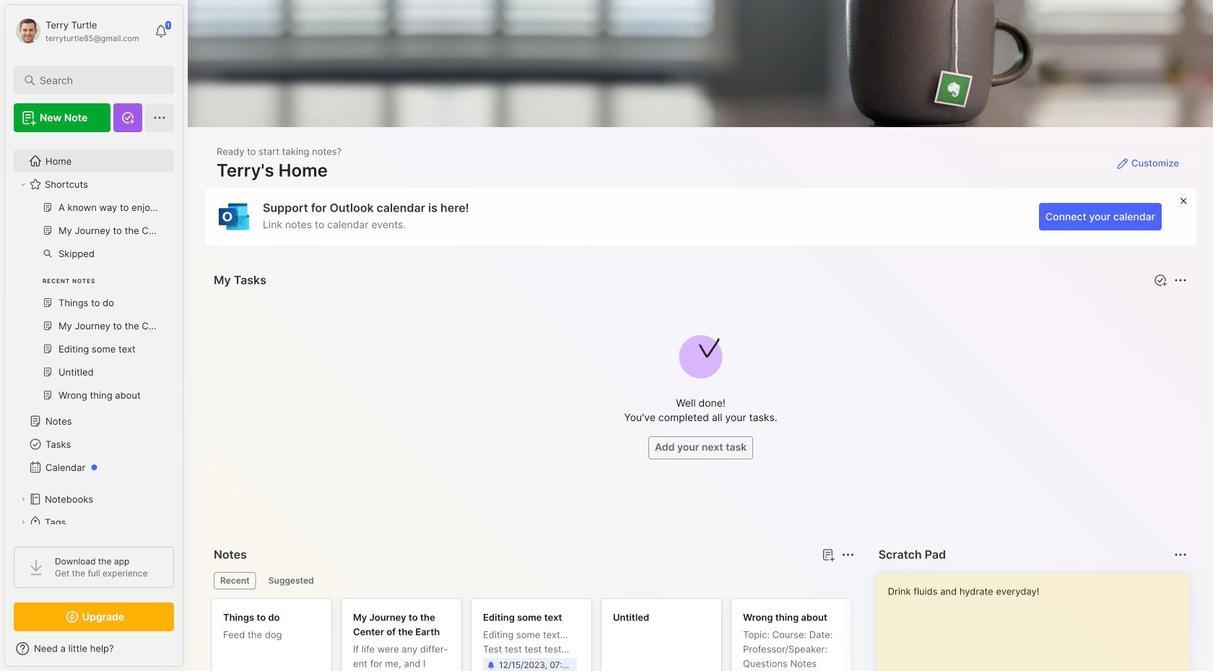 Task type: locate. For each thing, give the bounding box(es) containing it.
0 horizontal spatial more actions image
[[840, 546, 857, 564]]

None search field
[[40, 72, 155, 89]]

1 horizontal spatial more actions image
[[1173, 272, 1190, 289]]

1 horizontal spatial tab
[[262, 572, 321, 590]]

tab
[[214, 572, 256, 590], [262, 572, 321, 590]]

1 tab from the left
[[214, 572, 256, 590]]

WHAT'S NEW field
[[5, 637, 183, 660]]

group
[[14, 196, 165, 415]]

More actions field
[[1171, 270, 1191, 290], [839, 545, 859, 565], [1171, 545, 1191, 565]]

2 tab from the left
[[262, 572, 321, 590]]

more actions image
[[1173, 546, 1190, 564]]

0 vertical spatial more actions image
[[1173, 272, 1190, 289]]

row group
[[211, 598, 1214, 671]]

main element
[[0, 0, 188, 671]]

1 vertical spatial more actions image
[[840, 546, 857, 564]]

tree inside 'main' 'element'
[[5, 141, 183, 589]]

tree
[[5, 141, 183, 589]]

expand tags image
[[19, 518, 27, 527]]

new task image
[[1154, 273, 1168, 288]]

0 horizontal spatial tab
[[214, 572, 256, 590]]

tab list
[[214, 572, 853, 590]]

more actions image
[[1173, 272, 1190, 289], [840, 546, 857, 564]]

expand notebooks image
[[19, 495, 27, 504]]



Task type: describe. For each thing, give the bounding box(es) containing it.
none search field inside 'main' 'element'
[[40, 72, 155, 89]]

click to collapse image
[[182, 645, 193, 662]]

Account field
[[14, 17, 139, 46]]

Search text field
[[40, 74, 155, 87]]

group inside tree
[[14, 196, 165, 415]]

Start writing… text field
[[889, 573, 1190, 671]]



Task type: vqa. For each thing, say whether or not it's contained in the screenshot.
Expand Notebooks Image
yes



